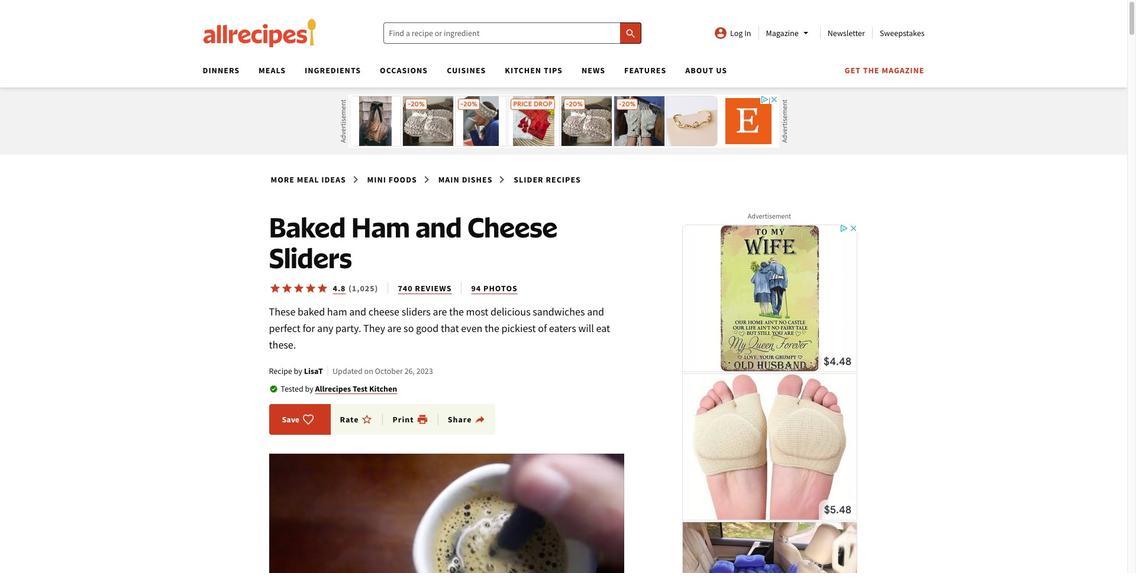 Task type: vqa. For each thing, say whether or not it's contained in the screenshot.
profile photo
no



Task type: locate. For each thing, give the bounding box(es) containing it.
Find a recipe or ingredient text field
[[384, 22, 642, 44]]

good
[[416, 322, 439, 335]]

1 horizontal spatial the
[[485, 322, 499, 335]]

cuisines
[[447, 65, 486, 76]]

the
[[863, 65, 880, 76]]

foods
[[389, 175, 417, 185]]

by right tested
[[305, 384, 313, 395]]

star image up baked
[[293, 283, 304, 295]]

about us link
[[685, 65, 727, 76]]

these
[[269, 305, 295, 319]]

0 horizontal spatial and
[[349, 305, 366, 319]]

perfect
[[269, 322, 300, 335]]

baked ham and cheese sliders
[[269, 210, 557, 275]]

and down main
[[416, 210, 462, 244]]

1 horizontal spatial and
[[416, 210, 462, 244]]

1 vertical spatial the
[[485, 322, 499, 335]]

and up party.
[[349, 305, 366, 319]]

navigation
[[193, 62, 925, 88]]

chevron_right image right 'dishes'
[[495, 173, 509, 187]]

are
[[433, 305, 447, 319], [387, 322, 401, 335]]

dinners link
[[203, 65, 240, 76]]

caret_down image
[[799, 26, 813, 40]]

the right even
[[485, 322, 499, 335]]

navigation containing dinners
[[193, 62, 925, 88]]

kitchen down updated on october 26, 2023
[[369, 384, 397, 395]]

by for recipe
[[294, 366, 302, 377]]

rate
[[340, 415, 359, 426]]

ideas
[[321, 175, 346, 185]]

meals link
[[259, 65, 286, 76]]

0 vertical spatial by
[[294, 366, 302, 377]]

allrecipes
[[315, 384, 351, 395]]

star image
[[269, 283, 281, 295], [281, 283, 293, 295], [293, 283, 304, 295], [316, 283, 328, 295]]

1 star image from the left
[[269, 283, 281, 295]]

star image up these
[[269, 283, 281, 295]]

1 vertical spatial are
[[387, 322, 401, 335]]

slider recipes
[[514, 175, 581, 185]]

eat
[[596, 322, 610, 335]]

the
[[449, 305, 464, 319], [485, 322, 499, 335]]

None search field
[[384, 22, 642, 44]]

video player application
[[269, 455, 624, 574]]

94
[[471, 283, 481, 294]]

news
[[582, 65, 605, 76]]

and inside baked ham and cheese sliders
[[416, 210, 462, 244]]

occasions link
[[380, 65, 428, 76]]

by
[[294, 366, 302, 377], [305, 384, 313, 395]]

0 vertical spatial the
[[449, 305, 464, 319]]

newsletter button
[[828, 28, 865, 38]]

home image
[[203, 19, 316, 47]]

star empty image
[[361, 414, 373, 426]]

features link
[[624, 65, 666, 76]]

0 vertical spatial are
[[433, 305, 447, 319]]

these.
[[269, 338, 296, 352]]

1 horizontal spatial chevron_right image
[[495, 173, 509, 187]]

sweepstakes
[[880, 28, 925, 38]]

tested by allrecipes test kitchen
[[281, 384, 397, 395]]

0 horizontal spatial by
[[294, 366, 302, 377]]

occasions
[[380, 65, 428, 76]]

1 horizontal spatial by
[[305, 384, 313, 395]]

are left so
[[387, 322, 401, 335]]

chevron_right image for main dishes
[[495, 173, 509, 187]]

more
[[271, 175, 295, 185]]

4.8 (1,025)
[[333, 283, 378, 294]]

test
[[353, 384, 368, 395]]

advertisement region
[[348, 95, 779, 148], [681, 224, 858, 574]]

kitchen left tips
[[505, 65, 541, 76]]

updated on october 26, 2023
[[333, 366, 433, 377]]

news link
[[582, 65, 605, 76]]

banner
[[0, 0, 1127, 574]]

1 vertical spatial kitchen
[[369, 384, 397, 395]]

get
[[845, 65, 861, 76]]

2 chevron_right image from the left
[[495, 173, 509, 187]]

sandwiches
[[533, 305, 585, 319]]

so
[[404, 322, 414, 335]]

log in
[[730, 28, 751, 38]]

kitchen tips link
[[505, 65, 563, 76]]

chevron_right image
[[419, 173, 434, 187]]

1 horizontal spatial kitchen
[[505, 65, 541, 76]]

slider
[[514, 175, 544, 185]]

are up the "that"
[[433, 305, 447, 319]]

main
[[438, 175, 460, 185]]

share
[[448, 415, 472, 426]]

and up eat
[[587, 305, 604, 319]]

mini foods link
[[365, 172, 419, 188]]

share image
[[474, 414, 486, 426]]

and
[[416, 210, 462, 244], [349, 305, 366, 319], [587, 305, 604, 319]]

chevron_right image
[[348, 173, 363, 187], [495, 173, 509, 187]]

in
[[744, 28, 751, 38]]

magazine button
[[766, 26, 813, 40]]

log in link
[[714, 26, 751, 40]]

dishes
[[462, 175, 493, 185]]

us
[[716, 65, 727, 76]]

the up the "that"
[[449, 305, 464, 319]]

0 horizontal spatial chevron_right image
[[348, 173, 363, 187]]

pickiest
[[501, 322, 536, 335]]

any
[[317, 322, 333, 335]]

ingredients link
[[305, 65, 361, 76]]

recipes
[[546, 175, 581, 185]]

mini foods
[[367, 175, 417, 185]]

save
[[282, 415, 299, 426]]

baked
[[298, 305, 325, 319]]

party.
[[335, 322, 361, 335]]

sweepstakes link
[[880, 28, 925, 38]]

sliders
[[269, 241, 352, 275]]

1 vertical spatial by
[[305, 384, 313, 395]]

allrecipes test kitchen link
[[315, 384, 397, 395]]

meals
[[259, 65, 286, 76]]

about us
[[685, 65, 727, 76]]

main dishes
[[438, 175, 493, 185]]

26,
[[405, 366, 415, 377]]

ingredients
[[305, 65, 361, 76]]

chevron_right image left mini
[[348, 173, 363, 187]]

star image left star image
[[281, 283, 293, 295]]

meal
[[297, 175, 319, 185]]

tips
[[544, 65, 563, 76]]

on
[[364, 366, 373, 377]]

1 chevron_right image from the left
[[348, 173, 363, 187]]

3 star image from the left
[[293, 283, 304, 295]]

by left lisat
[[294, 366, 302, 377]]

0 horizontal spatial the
[[449, 305, 464, 319]]

even
[[461, 322, 482, 335]]

october
[[375, 366, 403, 377]]

star image left 4.8 in the left of the page
[[316, 283, 328, 295]]

kitchen
[[505, 65, 541, 76], [369, 384, 397, 395]]

rate button
[[340, 414, 383, 426]]



Task type: describe. For each thing, give the bounding box(es) containing it.
print image
[[416, 414, 428, 426]]

save button
[[278, 414, 318, 426]]

0 horizontal spatial are
[[387, 322, 401, 335]]

cheese
[[368, 305, 399, 319]]

get the magazine
[[845, 65, 925, 76]]

4.8
[[333, 283, 346, 294]]

more meal ideas link
[[269, 172, 348, 188]]

most
[[466, 305, 488, 319]]

for
[[303, 322, 315, 335]]

cheese
[[468, 210, 557, 244]]

will
[[578, 322, 594, 335]]

about
[[685, 65, 714, 76]]

ham
[[327, 305, 347, 319]]

updated
[[333, 366, 363, 377]]

4 star image from the left
[[316, 283, 328, 295]]

tested
[[281, 384, 303, 395]]

0 vertical spatial kitchen
[[505, 65, 541, 76]]

kitchen tips
[[505, 65, 563, 76]]

they
[[363, 322, 385, 335]]

print button
[[393, 414, 428, 426]]

banner containing log in
[[0, 0, 1127, 574]]

share button
[[448, 414, 486, 426]]

2 horizontal spatial and
[[587, 305, 604, 319]]

newsletter
[[828, 28, 865, 38]]

cuisines link
[[447, 65, 486, 76]]

by for tested
[[305, 384, 313, 395]]

delicious
[[491, 305, 531, 319]]

features
[[624, 65, 666, 76]]

740 reviews
[[398, 283, 452, 294]]

magazine
[[766, 28, 799, 38]]

more meal ideas
[[271, 175, 346, 185]]

(1,025)
[[349, 283, 378, 294]]

that
[[441, 322, 459, 335]]

740
[[398, 283, 413, 294]]

get the magazine link
[[845, 65, 925, 76]]

1 vertical spatial advertisement region
[[681, 224, 858, 574]]

eaters
[[549, 322, 576, 335]]

magazine
[[882, 65, 925, 76]]

ham
[[351, 210, 410, 244]]

main dishes link
[[436, 172, 494, 188]]

chevron_right image for more meal ideas
[[348, 173, 363, 187]]

account image
[[714, 26, 728, 40]]

baked
[[269, 210, 346, 244]]

recipe by lisat
[[269, 366, 323, 377]]

of
[[538, 322, 547, 335]]

2 star image from the left
[[281, 283, 293, 295]]

recipe
[[269, 366, 292, 377]]

slider recipes link
[[512, 172, 583, 188]]

print
[[393, 415, 414, 426]]

navigation inside banner
[[193, 62, 925, 88]]

sliders
[[402, 305, 431, 319]]

0 vertical spatial advertisement region
[[348, 95, 779, 148]]

reviews
[[415, 283, 452, 294]]

2023
[[416, 366, 433, 377]]

0 horizontal spatial kitchen
[[369, 384, 397, 395]]

favorite image
[[302, 414, 314, 426]]

mini
[[367, 175, 386, 185]]

star image
[[304, 283, 316, 295]]

photos
[[483, 283, 518, 294]]

these baked ham and cheese sliders are the most delicious sandwiches and perfect for any party. they are so good that even the pickiest of eaters will eat these.
[[269, 305, 610, 352]]

94 photos
[[471, 283, 518, 294]]

search image
[[625, 28, 637, 40]]

log
[[730, 28, 743, 38]]

dinners
[[203, 65, 240, 76]]

1 horizontal spatial are
[[433, 305, 447, 319]]



